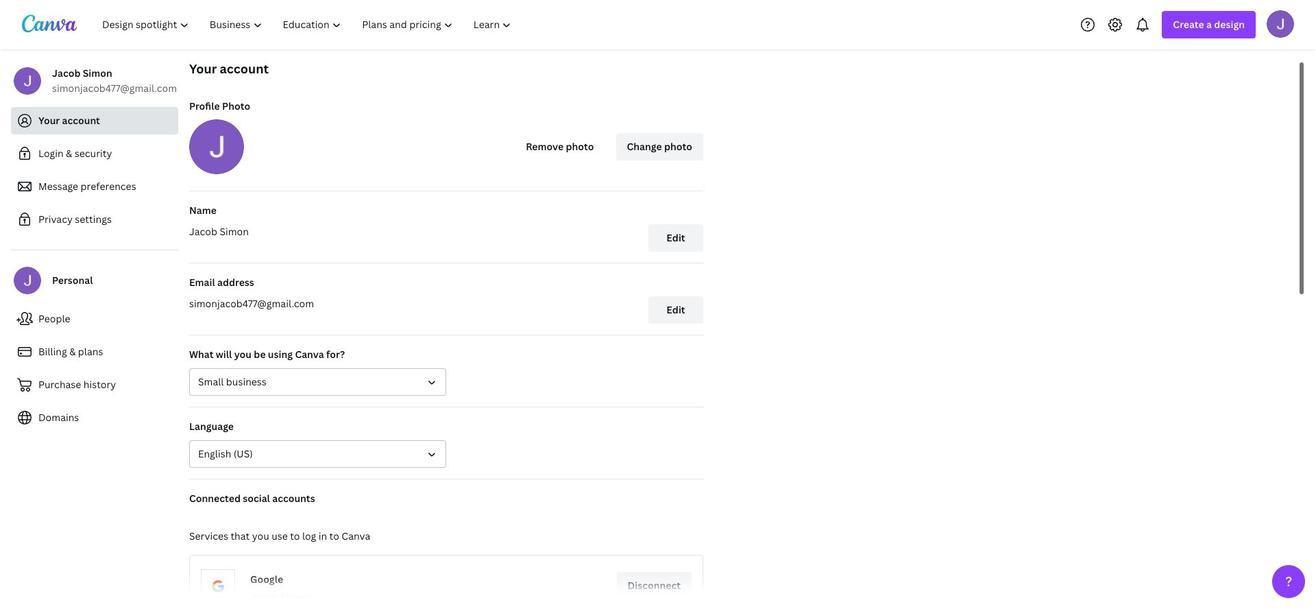Task type: vqa. For each thing, say whether or not it's contained in the screenshot.
'Language: English (US)' button
yes



Task type: describe. For each thing, give the bounding box(es) containing it.
Language: English (US) button
[[189, 440, 447, 468]]

top level navigation element
[[93, 11, 524, 38]]



Task type: locate. For each thing, give the bounding box(es) containing it.
None button
[[189, 368, 447, 396]]

jacob simon image
[[1268, 10, 1295, 37]]



